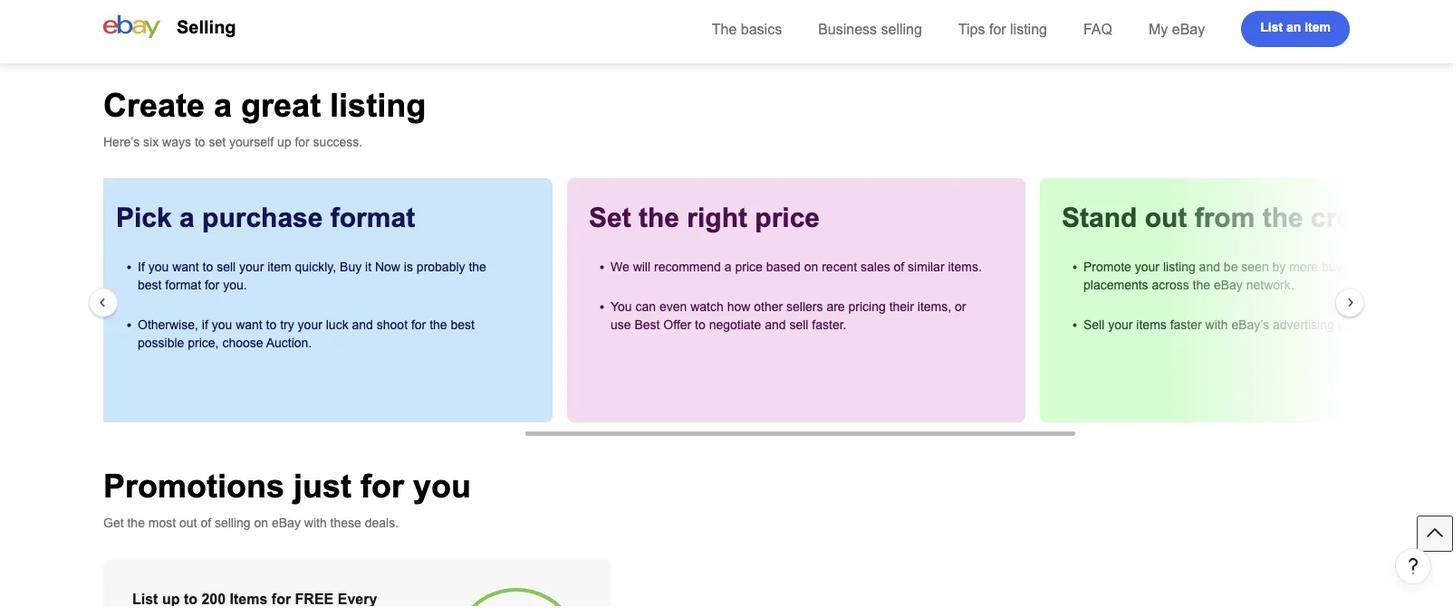 Task type: locate. For each thing, give the bounding box(es) containing it.
a right recommend
[[725, 260, 732, 274]]

want inside otherwise, if you want to try your luck and shoot for the best possible price, choose auction.
[[236, 318, 262, 332]]

with right the faster
[[1205, 318, 1228, 332]]

to inside otherwise, if you want to try your luck and shoot for the best possible price, choose auction.
[[266, 318, 277, 332]]

1 vertical spatial item
[[267, 260, 291, 274]]

1 horizontal spatial best
[[451, 318, 475, 332]]

across
[[1152, 278, 1189, 292]]

sellers
[[786, 300, 823, 314]]

a right pick
[[179, 203, 195, 233]]

1 horizontal spatial with
[[1205, 318, 1228, 332]]

0 horizontal spatial with
[[304, 516, 327, 530]]

negotiate
[[709, 318, 761, 332]]

ebay's
[[1231, 318, 1269, 332]]

0 horizontal spatial and
[[352, 318, 373, 332]]

business
[[818, 21, 877, 37]]

2 vertical spatial ebay
[[272, 516, 301, 530]]

listing up success.
[[330, 87, 426, 123]]

network.
[[1246, 278, 1294, 292]]

item
[[1305, 20, 1331, 34], [267, 260, 291, 274]]

just
[[294, 468, 351, 505]]

ebay down promotions just for you at the bottom of the page
[[272, 516, 301, 530]]

success.
[[313, 135, 362, 149]]

1 vertical spatial you
[[212, 318, 232, 332]]

the right "probably" in the top of the page
[[469, 260, 486, 274]]

list an item
[[1260, 20, 1331, 34]]

price up based
[[755, 203, 820, 233]]

selling right business
[[881, 21, 922, 37]]

list an item link
[[1241, 11, 1350, 47]]

0 horizontal spatial you
[[148, 260, 169, 274]]

2 horizontal spatial ebay
[[1214, 278, 1243, 292]]

listing up the across
[[1163, 260, 1196, 274]]

and inside otherwise, if you want to try your luck and shoot for the best possible price, choose auction.
[[352, 318, 373, 332]]

your up the across
[[1135, 260, 1160, 274]]

to down the watch
[[695, 318, 706, 332]]

0 horizontal spatial selling
[[215, 516, 251, 530]]

to inside if you want to sell your item quickly, buy it now is probably the best format for you.
[[203, 260, 213, 274]]

1 vertical spatial a
[[179, 203, 195, 233]]

0 vertical spatial format
[[330, 203, 415, 233]]

on
[[804, 260, 818, 274], [254, 516, 268, 530]]

right
[[687, 203, 747, 233]]

selling
[[881, 21, 922, 37], [215, 516, 251, 530]]

tips
[[958, 21, 985, 37]]

create
[[103, 87, 205, 123]]

format up otherwise,
[[165, 278, 201, 292]]

seen
[[1241, 260, 1269, 274]]

1 vertical spatial listing
[[330, 87, 426, 123]]

the up by
[[1263, 203, 1303, 233]]

of
[[894, 260, 904, 274], [201, 516, 211, 530]]

0 horizontal spatial out
[[179, 516, 197, 530]]

possible
[[138, 336, 184, 350]]

the right set
[[639, 203, 679, 233]]

the right get
[[127, 516, 145, 530]]

price
[[755, 203, 820, 233], [735, 260, 763, 274]]

on for ebay
[[254, 516, 268, 530]]

placements
[[1083, 278, 1148, 292]]

set
[[589, 203, 631, 233]]

2 horizontal spatial a
[[725, 260, 732, 274]]

the
[[712, 21, 737, 37]]

format
[[330, 203, 415, 233], [165, 278, 201, 292]]

your inside otherwise, if you want to try your luck and shoot for the best possible price, choose auction.
[[298, 318, 322, 332]]

with left these on the left
[[304, 516, 327, 530]]

best down "probably" in the top of the page
[[451, 318, 475, 332]]

want up choose
[[236, 318, 262, 332]]

2 vertical spatial you
[[413, 468, 471, 505]]

your up the you. at the left of the page
[[239, 260, 264, 274]]

1 horizontal spatial you
[[212, 318, 232, 332]]

the basics
[[712, 21, 782, 37]]

business selling
[[818, 21, 922, 37]]

these
[[330, 516, 361, 530]]

items.
[[948, 260, 982, 274]]

0 vertical spatial listing
[[1010, 21, 1047, 37]]

0 horizontal spatial want
[[172, 260, 199, 274]]

0 vertical spatial out
[[1145, 203, 1187, 233]]

you inside otherwise, if you want to try your luck and shoot for the best possible price, choose auction.
[[212, 318, 232, 332]]

promote your listing and be seen by more buyers with sponsored placements across the ebay network.
[[1083, 260, 1449, 292]]

luck
[[326, 318, 348, 332]]

2 horizontal spatial listing
[[1163, 260, 1196, 274]]

to left the try
[[266, 318, 277, 332]]

your right the try
[[298, 318, 322, 332]]

0 vertical spatial selling
[[881, 21, 922, 37]]

0 vertical spatial sell
[[217, 260, 236, 274]]

sell down sellers
[[789, 318, 808, 332]]

and right luck
[[352, 318, 373, 332]]

want right if
[[172, 260, 199, 274]]

sell
[[217, 260, 236, 274], [789, 318, 808, 332]]

best down if
[[138, 278, 162, 292]]

want
[[172, 260, 199, 274], [236, 318, 262, 332]]

1 horizontal spatial sell
[[789, 318, 808, 332]]

best
[[138, 278, 162, 292], [451, 318, 475, 332]]

1 horizontal spatial out
[[1145, 203, 1187, 233]]

2 horizontal spatial and
[[1199, 260, 1220, 274]]

0 vertical spatial want
[[172, 260, 199, 274]]

of right sales
[[894, 260, 904, 274]]

0 vertical spatial a
[[214, 87, 232, 123]]

1 horizontal spatial item
[[1305, 20, 1331, 34]]

0 horizontal spatial listing
[[330, 87, 426, 123]]

the
[[639, 203, 679, 233], [1263, 203, 1303, 233], [469, 260, 486, 274], [1193, 278, 1210, 292], [430, 318, 447, 332], [127, 516, 145, 530]]

0 horizontal spatial format
[[165, 278, 201, 292]]

faq
[[1083, 21, 1112, 37]]

price left based
[[735, 260, 763, 274]]

1 horizontal spatial and
[[765, 318, 786, 332]]

2 vertical spatial a
[[725, 260, 732, 274]]

0 horizontal spatial ebay
[[272, 516, 301, 530]]

price,
[[188, 336, 219, 350]]

1 horizontal spatial on
[[804, 260, 818, 274]]

1 horizontal spatial ebay
[[1172, 21, 1205, 37]]

0 vertical spatial of
[[894, 260, 904, 274]]

2 horizontal spatial you
[[413, 468, 471, 505]]

format up the it
[[330, 203, 415, 233]]

1 horizontal spatial listing
[[1010, 21, 1047, 37]]

0 horizontal spatial item
[[267, 260, 291, 274]]

with
[[1363, 260, 1386, 274], [1205, 318, 1228, 332], [304, 516, 327, 530]]

tools.
[[1338, 318, 1368, 332]]

selling down promotions
[[215, 516, 251, 530]]

best inside otherwise, if you want to try your luck and shoot for the best possible price, choose auction.
[[451, 318, 475, 332]]

crowd
[[1311, 203, 1391, 233]]

0 vertical spatial on
[[804, 260, 818, 274]]

faq link
[[1083, 21, 1112, 37]]

0 horizontal spatial a
[[179, 203, 195, 233]]

you inside if you want to sell your item quickly, buy it now is probably the best format for you.
[[148, 260, 169, 274]]

the right the across
[[1193, 278, 1210, 292]]

0 vertical spatial with
[[1363, 260, 1386, 274]]

0 vertical spatial best
[[138, 278, 162, 292]]

and
[[1199, 260, 1220, 274], [352, 318, 373, 332], [765, 318, 786, 332]]

listing right tips
[[1010, 21, 1047, 37]]

0 vertical spatial you
[[148, 260, 169, 274]]

six
[[143, 135, 159, 149]]

for right the up at the left top of the page
[[295, 135, 310, 149]]

on down promotions just for you at the bottom of the page
[[254, 516, 268, 530]]

1 vertical spatial want
[[236, 318, 262, 332]]

0 vertical spatial ebay
[[1172, 21, 1205, 37]]

2 horizontal spatial with
[[1363, 260, 1386, 274]]

0 horizontal spatial best
[[138, 278, 162, 292]]

0 horizontal spatial on
[[254, 516, 268, 530]]

1 vertical spatial sell
[[789, 318, 808, 332]]

item left the quickly,
[[267, 260, 291, 274]]

we will recommend a price based on recent sales of similar items.
[[611, 260, 982, 274]]

out right the most
[[179, 516, 197, 530]]

sell up the you. at the left of the page
[[217, 260, 236, 274]]

2 vertical spatial with
[[304, 516, 327, 530]]

will
[[633, 260, 651, 274]]

recommend
[[654, 260, 721, 274]]

of down promotions
[[201, 516, 211, 530]]

you
[[148, 260, 169, 274], [212, 318, 232, 332], [413, 468, 471, 505]]

promotions
[[103, 468, 284, 505]]

0 horizontal spatial sell
[[217, 260, 236, 274]]

your
[[239, 260, 264, 274], [1135, 260, 1160, 274], [298, 318, 322, 332], [1108, 318, 1133, 332]]

1 horizontal spatial a
[[214, 87, 232, 123]]

faster.
[[812, 318, 847, 332]]

and left the be
[[1199, 260, 1220, 274]]

offer
[[663, 318, 691, 332]]

1 vertical spatial of
[[201, 516, 211, 530]]

1 vertical spatial ebay
[[1214, 278, 1243, 292]]

watch
[[690, 300, 724, 314]]

advertising
[[1273, 318, 1334, 332]]

a up set
[[214, 87, 232, 123]]

my
[[1149, 21, 1168, 37]]

other
[[754, 300, 783, 314]]

for right shoot
[[411, 318, 426, 332]]

1 horizontal spatial want
[[236, 318, 262, 332]]

ebay right my
[[1172, 21, 1205, 37]]

item right an
[[1305, 20, 1331, 34]]

on right based
[[804, 260, 818, 274]]

listing
[[1010, 21, 1047, 37], [330, 87, 426, 123], [1163, 260, 1196, 274]]

to
[[195, 135, 205, 149], [203, 260, 213, 274], [266, 318, 277, 332], [695, 318, 706, 332]]

with right buyers
[[1363, 260, 1386, 274]]

a
[[214, 87, 232, 123], [179, 203, 195, 233], [725, 260, 732, 274]]

from
[[1195, 203, 1255, 233]]

a for create
[[214, 87, 232, 123]]

promotions just for you
[[103, 468, 471, 505]]

the right shoot
[[430, 318, 447, 332]]

for left the you. at the left of the page
[[205, 278, 219, 292]]

to up if
[[203, 260, 213, 274]]

probably
[[417, 260, 465, 274]]

2 vertical spatial listing
[[1163, 260, 1196, 274]]

and down other
[[765, 318, 786, 332]]

ebay down the be
[[1214, 278, 1243, 292]]

listing inside promote your listing and be seen by more buyers with sponsored placements across the ebay network.
[[1163, 260, 1196, 274]]

your inside promote your listing and be seen by more buyers with sponsored placements across the ebay network.
[[1135, 260, 1160, 274]]

1 vertical spatial on
[[254, 516, 268, 530]]

out left the from
[[1145, 203, 1187, 233]]

great
[[241, 87, 321, 123]]

listing for tips for listing
[[1010, 21, 1047, 37]]

0 vertical spatial item
[[1305, 20, 1331, 34]]

sales
[[861, 260, 890, 274]]

1 vertical spatial format
[[165, 278, 201, 292]]

1 vertical spatial best
[[451, 318, 475, 332]]



Task type: describe. For each thing, give the bounding box(es) containing it.
for up deals.
[[361, 468, 404, 505]]

pricing
[[848, 300, 886, 314]]

to inside you can even watch how other sellers are pricing their items, or use best offer to negotiate and sell faster.
[[695, 318, 706, 332]]

format inside if you want to sell your item quickly, buy it now is probably the best format for you.
[[165, 278, 201, 292]]

business selling link
[[818, 21, 922, 37]]

and inside you can even watch how other sellers are pricing their items, or use best offer to negotiate and sell faster.
[[765, 318, 786, 332]]

for inside if you want to sell your item quickly, buy it now is probably the best format for you.
[[205, 278, 219, 292]]

item inside if you want to sell your item quickly, buy it now is probably the best format for you.
[[267, 260, 291, 274]]

otherwise,
[[138, 318, 198, 332]]

the basics link
[[712, 21, 782, 37]]

1 vertical spatial price
[[735, 260, 763, 274]]

recent
[[822, 260, 857, 274]]

items
[[1136, 318, 1167, 332]]

best inside if you want to sell your item quickly, buy it now is probably the best format for you.
[[138, 278, 162, 292]]

1 horizontal spatial selling
[[881, 21, 922, 37]]

auction.
[[266, 336, 312, 350]]

quickly,
[[295, 260, 336, 274]]

based
[[766, 260, 801, 274]]

ways
[[162, 135, 191, 149]]

want inside if you want to sell your item quickly, buy it now is probably the best format for you.
[[172, 260, 199, 274]]

on for recent
[[804, 260, 818, 274]]

are
[[827, 300, 845, 314]]

sell
[[1083, 318, 1105, 332]]

yourself
[[229, 135, 274, 149]]

1 vertical spatial with
[[1205, 318, 1228, 332]]

help, opens dialogs image
[[1404, 558, 1422, 576]]

stand out from the crowd
[[1062, 203, 1391, 233]]

my ebay link
[[1149, 21, 1205, 37]]

can
[[635, 300, 656, 314]]

items,
[[917, 300, 951, 314]]

shoot
[[377, 318, 408, 332]]

set the right price
[[589, 203, 820, 233]]

try
[[280, 318, 294, 332]]

ebay inside promote your listing and be seen by more buyers with sponsored placements across the ebay network.
[[1214, 278, 1243, 292]]

now
[[375, 260, 400, 274]]

and inside promote your listing and be seen by more buyers with sponsored placements across the ebay network.
[[1199, 260, 1220, 274]]

even
[[659, 300, 687, 314]]

pick a purchase format
[[116, 203, 415, 233]]

pick
[[116, 203, 172, 233]]

buyers
[[1322, 260, 1360, 274]]

for inside otherwise, if you want to try your luck and shoot for the best possible price, choose auction.
[[411, 318, 426, 332]]

selling
[[177, 17, 236, 37]]

stand
[[1062, 203, 1137, 233]]

sell inside if you want to sell your item quickly, buy it now is probably the best format for you.
[[217, 260, 236, 274]]

promote
[[1083, 260, 1131, 274]]

we
[[611, 260, 629, 274]]

1 horizontal spatial of
[[894, 260, 904, 274]]

choose
[[222, 336, 263, 350]]

get
[[103, 516, 124, 530]]

sponsored
[[1389, 260, 1449, 274]]

if
[[202, 318, 208, 332]]

sell your items faster with ebay's advertising tools.
[[1083, 318, 1368, 332]]

tips for listing
[[958, 21, 1047, 37]]

the inside promote your listing and be seen by more buyers with sponsored placements across the ebay network.
[[1193, 278, 1210, 292]]

0 vertical spatial price
[[755, 203, 820, 233]]

if
[[138, 260, 145, 274]]

be
[[1224, 260, 1238, 274]]

purchase
[[202, 203, 323, 233]]

you
[[611, 300, 632, 314]]

similar
[[908, 260, 944, 274]]

sell inside you can even watch how other sellers are pricing their items, or use best offer to negotiate and sell faster.
[[789, 318, 808, 332]]

by
[[1272, 260, 1286, 274]]

use
[[611, 318, 631, 332]]

set
[[209, 135, 226, 149]]

create a great listing
[[103, 87, 426, 123]]

your right sell
[[1108, 318, 1133, 332]]

to left set
[[195, 135, 205, 149]]

list
[[1260, 20, 1283, 34]]

here's six ways to set yourself up for success.
[[103, 135, 362, 149]]

get the most out of selling on ebay with these deals.
[[103, 516, 399, 530]]

otherwise, if you want to try your luck and shoot for the best possible price, choose auction.
[[138, 318, 475, 350]]

1 vertical spatial selling
[[215, 516, 251, 530]]

an
[[1286, 20, 1301, 34]]

more
[[1289, 260, 1318, 274]]

basics
[[741, 21, 782, 37]]

for right tips
[[989, 21, 1006, 37]]

it
[[365, 260, 371, 274]]

my ebay
[[1149, 21, 1205, 37]]

the inside if you want to sell your item quickly, buy it now is probably the best format for you.
[[469, 260, 486, 274]]

1 horizontal spatial format
[[330, 203, 415, 233]]

tips for listing link
[[958, 21, 1047, 37]]

up
[[277, 135, 291, 149]]

or
[[955, 300, 966, 314]]

with inside promote your listing and be seen by more buyers with sponsored placements across the ebay network.
[[1363, 260, 1386, 274]]

best
[[635, 318, 660, 332]]

how
[[727, 300, 750, 314]]

deals.
[[365, 516, 399, 530]]

faster
[[1170, 318, 1202, 332]]

listing for promote your listing and be seen by more buyers with sponsored placements across the ebay network.
[[1163, 260, 1196, 274]]

most
[[148, 516, 176, 530]]

a for pick
[[179, 203, 195, 233]]

the inside otherwise, if you want to try your luck and shoot for the best possible price, choose auction.
[[430, 318, 447, 332]]

0 horizontal spatial of
[[201, 516, 211, 530]]

you.
[[223, 278, 247, 292]]

your inside if you want to sell your item quickly, buy it now is probably the best format for you.
[[239, 260, 264, 274]]

their
[[889, 300, 914, 314]]

is
[[404, 260, 413, 274]]

1 vertical spatial out
[[179, 516, 197, 530]]

buy
[[340, 260, 362, 274]]

you can even watch how other sellers are pricing their items, or use best offer to negotiate and sell faster.
[[611, 300, 966, 332]]



Task type: vqa. For each thing, say whether or not it's contained in the screenshot.
+
no



